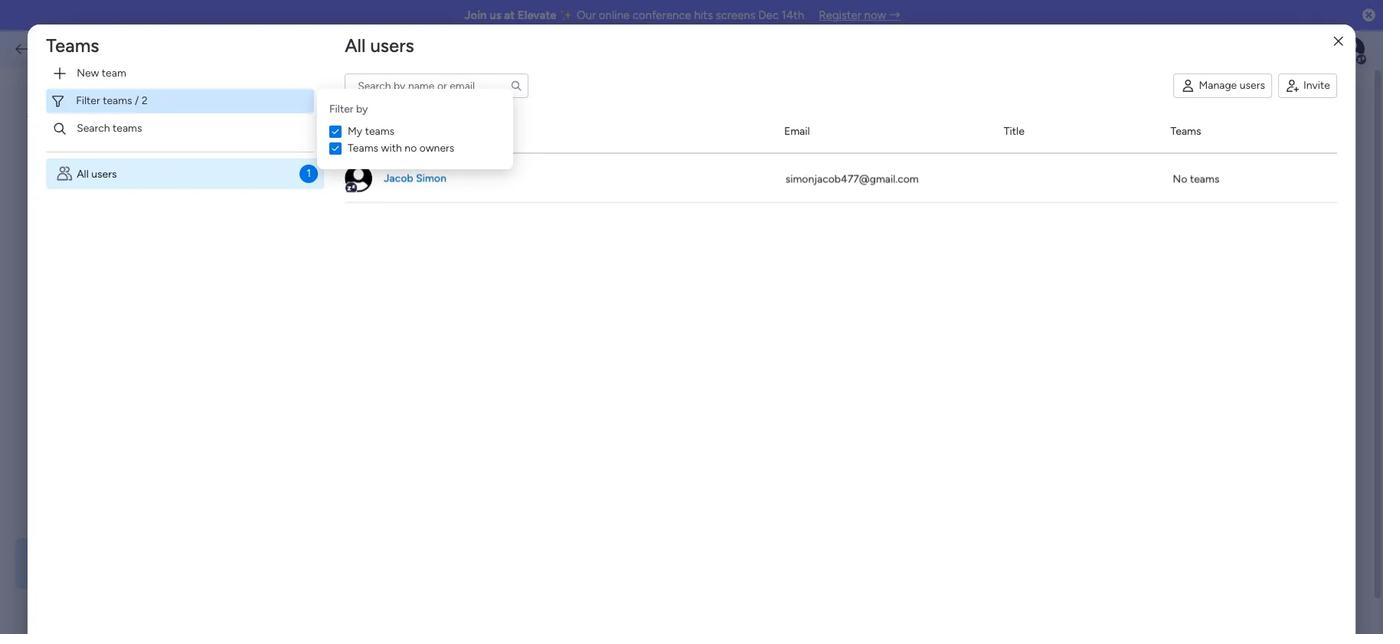 Task type: describe. For each thing, give the bounding box(es) containing it.
1 horizontal spatial jacob simon image
[[1340, 37, 1365, 61]]

cross
[[254, 102, 304, 126]]

1 horizontal spatial boards
[[599, 160, 631, 173]]

manage
[[1199, 79, 1237, 92]]

with
[[381, 142, 402, 155]]

1
[[307, 167, 311, 180]]

Search for a folder search field
[[254, 238, 465, 262]]

no teams
[[1173, 172, 1220, 185]]

simon
[[416, 171, 447, 184]]

email
[[784, 125, 810, 138]]

want
[[420, 160, 443, 173]]

a
[[507, 160, 512, 173]]

elevate
[[518, 8, 557, 22]]

more inside administration learn more
[[58, 129, 85, 142]]

register now → link
[[819, 8, 901, 22]]

new team
[[77, 67, 126, 80]]

→
[[889, 8, 901, 22]]

jacob simon image inside row
[[345, 164, 372, 192]]

can
[[713, 160, 730, 173]]

jacob simon
[[384, 171, 447, 184]]

the
[[340, 160, 356, 173]]

another
[[432, 128, 474, 142]]

us
[[490, 8, 501, 22]]

/
[[135, 94, 139, 107]]

1 horizontal spatial learn more link
[[285, 160, 811, 189]]

more inside learn more
[[285, 176, 310, 189]]

filter by
[[329, 103, 368, 116]]

grid containing name
[[345, 111, 1337, 632]]

learn inside administration learn more
[[27, 129, 55, 142]]

into
[[485, 160, 504, 173]]

at
[[504, 8, 515, 22]]

our
[[577, 8, 596, 22]]

simonjacob477@gmail.com
[[786, 172, 919, 185]]

1 horizontal spatial dashboards
[[655, 160, 710, 173]]

1 horizontal spatial teams
[[348, 142, 378, 155]]

online
[[599, 8, 630, 22]]

0 vertical spatial boards
[[287, 128, 324, 142]]

my teams
[[348, 125, 395, 138]]

1 horizontal spatial all users
[[345, 34, 414, 57]]

filter for filter by
[[329, 103, 354, 116]]

with margin right image
[[52, 66, 67, 81]]

manage users button
[[1174, 74, 1272, 98]]

move
[[311, 160, 337, 173]]

apps (manage all apps installed in the account) image
[[27, 476, 45, 495]]

no
[[405, 142, 417, 155]]

dec
[[758, 8, 779, 22]]

learn more
[[285, 160, 811, 189]]

search
[[77, 122, 110, 135]]

copy
[[254, 128, 284, 142]]

0 vertical spatial users
[[370, 34, 414, 57]]

general
[[57, 173, 105, 190]]

new
[[77, 67, 99, 80]]

hits
[[694, 8, 713, 22]]

invite button
[[1278, 74, 1337, 98]]

usage stats (view user activity, storage capacity, and integrations) image
[[27, 375, 45, 394]]

jacob simon link
[[382, 170, 449, 186]]

row containing name
[[345, 111, 1337, 154]]

search image
[[510, 80, 522, 92]]

copier
[[383, 102, 438, 126]]

teams with no owners
[[348, 142, 454, 155]]

be
[[733, 160, 745, 173]]

copy boards and dashboards to another account
[[254, 128, 522, 142]]

0 horizontal spatial dashboards
[[351, 128, 414, 142]]

owners
[[419, 142, 454, 155]]

cross account copier
[[254, 102, 438, 126]]



Task type: locate. For each thing, give the bounding box(es) containing it.
0 vertical spatial all users
[[345, 34, 414, 57]]

filter teams / 2
[[76, 94, 148, 107]]

Search by name or email search field
[[345, 74, 529, 98]]

1 horizontal spatial filter
[[329, 103, 354, 116]]

more down the administration
[[58, 129, 85, 142]]

folder.
[[515, 160, 545, 173]]

teams for filter
[[103, 94, 132, 107]]

screens
[[716, 8, 756, 22]]

1 vertical spatial account
[[477, 128, 522, 142]]

teams inside button
[[113, 122, 142, 135]]

2 vertical spatial teams
[[348, 142, 378, 155]]

copy
[[459, 160, 483, 173]]

filter down new
[[76, 94, 100, 107]]

teams for my
[[365, 125, 395, 138]]

register now →
[[819, 8, 901, 22]]

1 horizontal spatial and
[[634, 160, 652, 173]]

permissions (manage permissions for account roles) image
[[27, 510, 45, 529]]

0 horizontal spatial learn
[[27, 129, 55, 142]]

and
[[327, 128, 348, 142], [634, 160, 652, 173]]

0 vertical spatial dashboards
[[351, 128, 414, 142]]

filter inside popup button
[[76, 94, 100, 107]]

teams inside popup button
[[103, 94, 132, 107]]

row containing jacob simon
[[345, 154, 1337, 203]]

1 vertical spatial jacob simon image
[[345, 164, 372, 192]]

teams right "no"
[[1190, 172, 1220, 185]]

jacob simon image
[[1340, 37, 1365, 61], [345, 164, 372, 192]]

learn more link
[[27, 127, 193, 144], [285, 160, 811, 189]]

account
[[307, 102, 380, 126], [477, 128, 522, 142]]

0 horizontal spatial more
[[58, 129, 85, 142]]

manage users
[[1199, 79, 1265, 92]]

all users
[[345, 34, 414, 57], [77, 167, 117, 180]]

1 horizontal spatial users
[[370, 34, 414, 57]]

1 vertical spatial and
[[634, 160, 652, 173]]

0 vertical spatial learn more link
[[27, 127, 193, 144]]

boards up first, on the top of the page
[[287, 128, 324, 142]]

administration learn more
[[27, 96, 180, 142]]

to right no
[[417, 128, 429, 142]]

copied.
[[747, 160, 783, 173]]

no
[[1173, 172, 1188, 185]]

1 vertical spatial all
[[77, 167, 89, 180]]

users down search teams
[[91, 167, 117, 180]]

0 vertical spatial and
[[327, 128, 348, 142]]

1 vertical spatial learn
[[784, 160, 811, 173]]

join us at elevate ✨ our online conference hits screens dec 14th
[[464, 8, 804, 22]]

row
[[345, 111, 1337, 154], [345, 154, 1337, 203]]

dashboards
[[351, 128, 414, 142], [655, 160, 710, 173]]

search teams button
[[46, 116, 314, 141]]

you
[[399, 160, 417, 173]]

by
[[356, 103, 368, 116]]

0 horizontal spatial learn more link
[[27, 127, 193, 144]]

and right main
[[634, 160, 652, 173]]

filter left by
[[329, 103, 354, 116]]

teams left /
[[103, 94, 132, 107]]

0 horizontal spatial to
[[417, 128, 429, 142]]

filter
[[76, 94, 100, 107], [329, 103, 354, 116]]

teams
[[103, 94, 132, 107], [113, 122, 142, 135], [365, 125, 395, 138], [1190, 172, 1220, 185]]

1 horizontal spatial to
[[446, 160, 456, 173]]

2 horizontal spatial teams
[[1171, 125, 1201, 138]]

all
[[345, 34, 366, 57], [77, 167, 89, 180]]

billing (manage billing and payment methods) image
[[27, 342, 45, 360]]

name
[[360, 125, 389, 138]]

0 horizontal spatial filter
[[76, 94, 100, 107]]

0 horizontal spatial all
[[77, 167, 89, 180]]

teams
[[46, 34, 99, 57], [1171, 125, 1201, 138], [348, 142, 378, 155]]

grid
[[345, 111, 1337, 632]]

administration
[[27, 96, 180, 123]]

0 horizontal spatial and
[[327, 128, 348, 142]]

new team button
[[46, 61, 314, 86]]

0 vertical spatial account
[[307, 102, 380, 126]]

1 vertical spatial all users
[[77, 167, 117, 180]]

1 vertical spatial to
[[446, 160, 456, 173]]

first, move the content you want to copy into a folder. only main boards and dashboards can be copied.
[[285, 160, 783, 173]]

2 vertical spatial users
[[91, 167, 117, 180]]

1 vertical spatial more
[[285, 176, 310, 189]]

1 vertical spatial learn more link
[[285, 160, 811, 189]]

1 vertical spatial teams
[[1171, 125, 1201, 138]]

customization (customize board design, features, and profile) image
[[27, 207, 45, 225]]

Destination account: text field
[[559, 573, 729, 598]]

1 horizontal spatial more
[[285, 176, 310, 189]]

teams up with margin right icon
[[46, 34, 99, 57]]

search teams
[[77, 122, 142, 135]]

teams for search
[[113, 122, 142, 135]]

0 vertical spatial all
[[345, 34, 366, 57]]

title
[[1004, 125, 1025, 138]]

1 vertical spatial dashboards
[[655, 160, 710, 173]]

14th
[[782, 8, 804, 22]]

0 horizontal spatial users
[[91, 167, 117, 180]]

1 horizontal spatial all
[[345, 34, 366, 57]]

teams up 'with'
[[365, 125, 395, 138]]

teams for no
[[1190, 172, 1220, 185]]

my
[[348, 125, 362, 138]]

1 horizontal spatial learn
[[784, 160, 811, 173]]

more
[[58, 129, 85, 142], [285, 176, 310, 189]]

all users down the search
[[77, 167, 117, 180]]

0 horizontal spatial boards
[[287, 128, 324, 142]]

users (manage users, boards and automations ownership) image
[[27, 241, 45, 259]]

users inside button
[[1240, 79, 1265, 92]]

first,
[[285, 160, 308, 173]]

2 row from the top
[[345, 154, 1337, 203]]

to
[[417, 128, 429, 142], [446, 160, 456, 173]]

filter for filter teams / 2
[[76, 94, 100, 107]]

close image
[[1334, 36, 1343, 47]]

users
[[370, 34, 414, 57], [1240, 79, 1265, 92], [91, 167, 117, 180]]

learn
[[27, 129, 55, 142], [784, 160, 811, 173]]

invite
[[1304, 79, 1330, 92]]

learn right copied.
[[784, 160, 811, 173]]

0 vertical spatial teams
[[46, 34, 99, 57]]

boards right main
[[599, 160, 631, 173]]

all up filter by
[[345, 34, 366, 57]]

register
[[819, 8, 862, 22]]

tidy up (tidy boards and retire items that you don't use) image
[[27, 409, 45, 427]]

0 vertical spatial learn
[[27, 129, 55, 142]]

team
[[102, 67, 126, 80]]

2
[[142, 94, 148, 107]]

content directory (view and export all content in your account) image
[[27, 443, 45, 461]]

back to workspace image
[[14, 41, 29, 57]]

2 horizontal spatial users
[[1240, 79, 1265, 92]]

learn left the search
[[27, 129, 55, 142]]

more down first, on the top of the page
[[285, 176, 310, 189]]

now
[[864, 8, 886, 22]]

learn inside learn more
[[784, 160, 811, 173]]

to right want
[[446, 160, 456, 173]]

teams up "no"
[[1171, 125, 1201, 138]]

with margin right image
[[52, 121, 67, 136]]

1 horizontal spatial account
[[477, 128, 522, 142]]

filter teams / 2 button
[[46, 89, 314, 113]]

security (control your security settings, audit log, compliance and login settings) image
[[27, 274, 45, 293]]

users right manage
[[1240, 79, 1265, 92]]

general button
[[15, 167, 193, 197]]

✨
[[559, 8, 574, 22]]

and left the my
[[327, 128, 348, 142]]

boards
[[287, 128, 324, 142], [599, 160, 631, 173]]

None search field
[[345, 74, 529, 98]]

teams down /
[[113, 122, 142, 135]]

users up search by name or email search field
[[370, 34, 414, 57]]

api (setup and view your account api token) image
[[27, 308, 45, 326]]

0 horizontal spatial all users
[[77, 167, 117, 180]]

content
[[359, 160, 397, 173]]

cross account copier (copy boards and dashboards to another account) image
[[27, 554, 44, 573]]

0 vertical spatial jacob simon image
[[1340, 37, 1365, 61]]

0 vertical spatial more
[[58, 129, 85, 142]]

jacob
[[384, 171, 413, 184]]

row up simonjacob477@gmail.com
[[345, 111, 1337, 154]]

row down email on the right
[[345, 154, 1337, 203]]

0 horizontal spatial account
[[307, 102, 380, 126]]

conference
[[633, 8, 691, 22]]

teams down the my
[[348, 142, 378, 155]]

teams inside row
[[1171, 125, 1201, 138]]

main
[[573, 160, 596, 173]]

all users up by
[[345, 34, 414, 57]]

all down the search
[[77, 167, 89, 180]]

1 vertical spatial boards
[[599, 160, 631, 173]]

1 vertical spatial users
[[1240, 79, 1265, 92]]

only
[[548, 160, 570, 173]]

0 horizontal spatial jacob simon image
[[345, 164, 372, 192]]

0 horizontal spatial teams
[[46, 34, 99, 57]]

join
[[464, 8, 487, 22]]

0 vertical spatial to
[[417, 128, 429, 142]]

1 row from the top
[[345, 111, 1337, 154]]



Task type: vqa. For each thing, say whether or not it's contained in the screenshot.
dashboards
yes



